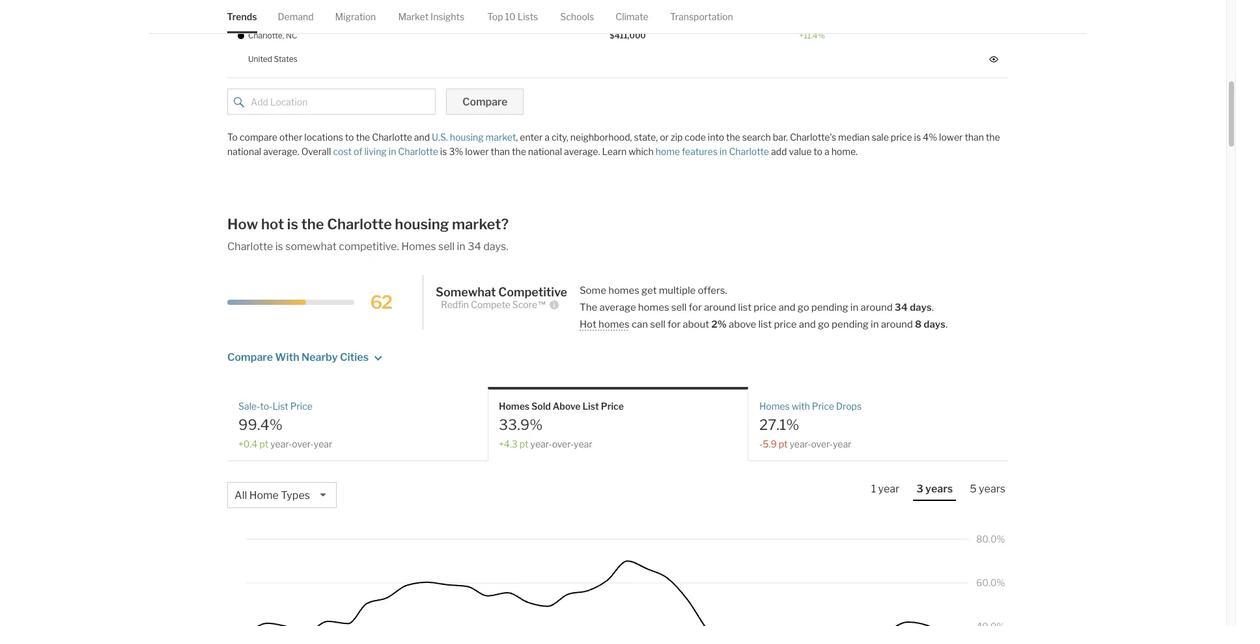 Task type: vqa. For each thing, say whether or not it's contained in the screenshot.
1-844-759-7732
no



Task type: locate. For each thing, give the bounding box(es) containing it.
housing up competitive.
[[395, 216, 449, 233]]

how hot is the charlotte housing market?
[[227, 216, 509, 233]]

average
[[600, 302, 636, 313]]

years right 3
[[926, 483, 953, 495]]

migration
[[336, 11, 376, 22]]

0 vertical spatial for
[[689, 302, 702, 313]]

homes down average
[[599, 319, 630, 330]]

market
[[399, 11, 429, 22]]

charlotte down search
[[729, 146, 770, 157]]

over- right 5.9
[[812, 438, 833, 449]]

for left about in the right of the page
[[668, 319, 681, 330]]

list inside homes sold above list price 33.9% +4.3 pt year-over-year
[[583, 401, 599, 412]]

34 inside some homes get multiple offers. the average homes  sell for around list price and  go pending in around 34 days . hot homes can  sell for about 2% above list price and  go pending in around 8 days .
[[895, 302, 908, 313]]

over- for -
[[812, 438, 833, 449]]

1 horizontal spatial a
[[825, 146, 830, 157]]

schools
[[561, 11, 595, 22]]

year- down 99.4% in the bottom of the page
[[271, 438, 292, 449]]

features
[[682, 146, 718, 157]]

hot
[[261, 216, 284, 233]]

pt inside homes sold above list price 33.9% +4.3 pt year-over-year
[[520, 438, 529, 449]]

1 horizontal spatial than
[[965, 132, 984, 143]]

year- down 33.9%
[[531, 438, 552, 449]]

1 horizontal spatial .
[[946, 319, 948, 330]]

can
[[632, 319, 648, 330]]

over- inside homes with price drops 27.1% -5.9 pt year-over-year
[[812, 438, 833, 449]]

1 horizontal spatial lower
[[940, 132, 963, 143]]

2 national from the left
[[528, 146, 562, 157]]

10
[[506, 11, 516, 22]]

pt for -
[[779, 438, 788, 449]]

0 horizontal spatial price
[[290, 401, 313, 412]]

2 year- from the left
[[531, 438, 552, 449]]

0 vertical spatial to
[[345, 132, 354, 143]]

lists
[[518, 11, 539, 22]]

2 horizontal spatial price
[[812, 401, 835, 412]]

national down to
[[227, 146, 261, 157]]

1 national from the left
[[227, 146, 261, 157]]

0 horizontal spatial than
[[491, 146, 510, 157]]

0 horizontal spatial .
[[932, 302, 934, 313]]

5
[[970, 483, 977, 495]]

1 vertical spatial go
[[818, 319, 830, 330]]

price right to-
[[290, 401, 313, 412]]

1 horizontal spatial 34
[[895, 302, 908, 313]]

1 horizontal spatial price
[[601, 401, 624, 412]]

over- down "above"
[[552, 438, 574, 449]]

average. down "other"
[[263, 146, 299, 157]]

1 horizontal spatial pt
[[520, 438, 529, 449]]

99.4%
[[238, 417, 283, 433]]

3 year- from the left
[[790, 438, 812, 449]]

sell right can
[[650, 319, 666, 330]]

year- inside homes with price drops 27.1% -5.9 pt year-over-year
[[790, 438, 812, 449]]

the up 'of' at the left of page
[[356, 132, 370, 143]]

than
[[965, 132, 984, 143], [491, 146, 510, 157]]

average. down neighborhood, on the top of the page
[[564, 146, 600, 157]]

housing
[[450, 132, 484, 143], [395, 216, 449, 233]]

than right 4%
[[965, 132, 984, 143]]

2 pt from the left
[[520, 438, 529, 449]]

year inside homes sold above list price 33.9% +4.3 pt year-over-year
[[574, 438, 593, 449]]

1 vertical spatial to
[[814, 146, 823, 157]]

year- down 27.1%
[[790, 438, 812, 449]]

0 vertical spatial housing
[[450, 132, 484, 143]]

33.9%
[[499, 417, 543, 433]]

home
[[656, 146, 680, 157]]

1 vertical spatial and
[[779, 302, 796, 313]]

1 vertical spatial housing
[[395, 216, 449, 233]]

1 vertical spatial for
[[668, 319, 681, 330]]

home
[[249, 489, 279, 502]]

2 vertical spatial and
[[799, 319, 816, 330]]

0 horizontal spatial year-
[[271, 438, 292, 449]]

national inside the charlotte's median sale price is 4% lower than the national average.
[[227, 146, 261, 157]]

1 price from the left
[[290, 401, 313, 412]]

0 vertical spatial compare
[[463, 96, 508, 108]]

3 over- from the left
[[812, 438, 833, 449]]

to down charlotte's
[[814, 146, 823, 157]]

the up learn which home features in charlotte add value to a home. at top
[[727, 132, 741, 143]]

for up about in the right of the page
[[689, 302, 702, 313]]

1 horizontal spatial national
[[528, 146, 562, 157]]

3 pt from the left
[[779, 438, 788, 449]]

neighborhood,
[[571, 132, 632, 143]]

average.
[[263, 146, 299, 157], [564, 146, 600, 157]]

0 horizontal spatial compare
[[227, 351, 273, 364]]

2%
[[712, 319, 727, 330]]

sold
[[532, 401, 551, 412]]

price inside the charlotte's median sale price is 4% lower than the national average.
[[891, 132, 913, 143]]

of
[[354, 146, 363, 157]]

above
[[729, 319, 757, 330]]

Add Location search field
[[227, 89, 436, 115]]

years for 5 years
[[979, 483, 1006, 495]]

27.1%
[[760, 417, 800, 433]]

to up cost
[[345, 132, 354, 143]]

charlotte down how
[[227, 240, 273, 253]]

5 years
[[970, 483, 1006, 495]]

0 horizontal spatial national
[[227, 146, 261, 157]]

u.s. housing market link
[[432, 132, 516, 143]]

0 horizontal spatial years
[[926, 483, 953, 495]]

0 vertical spatial a
[[545, 132, 550, 143]]

1 vertical spatial .
[[946, 319, 948, 330]]

a left city,
[[545, 132, 550, 143]]

1 horizontal spatial housing
[[450, 132, 484, 143]]

the right 4%
[[986, 132, 1001, 143]]

3 years button
[[914, 482, 957, 501]]

than down market
[[491, 146, 510, 157]]

over- inside "sale-to-list price 99.4% +0.4 pt year-over-year"
[[292, 438, 314, 449]]

1 vertical spatial compare
[[227, 351, 273, 364]]

1
[[872, 483, 876, 495]]

homes up average
[[609, 285, 640, 296]]

national
[[227, 146, 261, 157], [528, 146, 562, 157]]

to compare other locations to the charlotte and u.s. housing market , enter a city, neighborhood, state, or zip code into the search bar.
[[227, 132, 788, 143]]

pt right 5.9
[[779, 438, 788, 449]]

2 vertical spatial homes
[[599, 319, 630, 330]]

compare for compare
[[463, 96, 508, 108]]

1 vertical spatial pending
[[832, 319, 869, 330]]

1 over- from the left
[[292, 438, 314, 449]]

charlotte
[[372, 132, 412, 143], [398, 146, 438, 157], [729, 146, 770, 157], [327, 216, 392, 233], [227, 240, 273, 253]]

year- for -
[[790, 438, 812, 449]]

0 horizontal spatial go
[[798, 302, 810, 313]]

housing up 3%
[[450, 132, 484, 143]]

the
[[356, 132, 370, 143], [727, 132, 741, 143], [986, 132, 1001, 143], [512, 146, 526, 157], [301, 216, 324, 233]]

days up 8
[[910, 302, 932, 313]]

demand link
[[278, 0, 314, 33]]

learn which home features in charlotte add value to a home.
[[600, 146, 858, 157]]

2 horizontal spatial over-
[[812, 438, 833, 449]]

year- inside homes sold above list price 33.9% +4.3 pt year-over-year
[[531, 438, 552, 449]]

0 vertical spatial 34
[[468, 240, 481, 253]]

1 vertical spatial list
[[759, 319, 772, 330]]

with
[[275, 351, 300, 364]]

0 vertical spatial lower
[[940, 132, 963, 143]]

price inside "sale-to-list price 99.4% +0.4 pt year-over-year"
[[290, 401, 313, 412]]

0 vertical spatial price
[[891, 132, 913, 143]]

pt right +4.3
[[520, 438, 529, 449]]

is left 4%
[[915, 132, 921, 143]]

transportation
[[671, 11, 734, 22]]

lower down "u.s. housing market" link
[[465, 146, 489, 157]]

0 horizontal spatial list
[[273, 401, 289, 412]]

cost
[[333, 146, 352, 157]]

list
[[738, 302, 752, 313], [759, 319, 772, 330]]

code
[[685, 132, 706, 143]]

1 average. from the left
[[263, 146, 299, 157]]

0 vertical spatial than
[[965, 132, 984, 143]]

2 price from the left
[[601, 401, 624, 412]]

0 vertical spatial .
[[932, 302, 934, 313]]

price right 'with'
[[812, 401, 835, 412]]

cities
[[340, 351, 369, 364]]

is right hot
[[287, 216, 298, 233]]

homes for 27.1%
[[760, 401, 790, 412]]

1 vertical spatial sell
[[672, 302, 687, 313]]

0 vertical spatial list
[[738, 302, 752, 313]]

year inside "sale-to-list price 99.4% +0.4 pt year-over-year"
[[314, 438, 333, 449]]

price
[[290, 401, 313, 412], [601, 401, 624, 412], [812, 401, 835, 412]]

drops
[[837, 401, 862, 412]]

0 vertical spatial days
[[910, 302, 932, 313]]

0 horizontal spatial a
[[545, 132, 550, 143]]

4%
[[923, 132, 938, 143]]

redfin
[[441, 299, 469, 310]]

sell down multiple
[[672, 302, 687, 313]]

somewhat
[[436, 285, 496, 299]]

a
[[545, 132, 550, 143], [825, 146, 830, 157]]

learn
[[602, 146, 627, 157]]

the up somewhat
[[301, 216, 324, 233]]

0 vertical spatial homes
[[609, 285, 640, 296]]

list
[[273, 401, 289, 412], [583, 401, 599, 412]]

charlotte down u.s.
[[398, 146, 438, 157]]

1 list from the left
[[273, 401, 289, 412]]

1 horizontal spatial and
[[779, 302, 796, 313]]

1 horizontal spatial year-
[[531, 438, 552, 449]]

is left 3%
[[440, 146, 447, 157]]

homes down get
[[638, 302, 670, 313]]

0 horizontal spatial sell
[[438, 240, 455, 253]]

1 horizontal spatial years
[[979, 483, 1006, 495]]

price up above
[[754, 302, 777, 313]]

top 10 lists link
[[488, 0, 539, 33]]

year- inside "sale-to-list price 99.4% +0.4 pt year-over-year"
[[271, 438, 292, 449]]

2 list from the left
[[583, 401, 599, 412]]

2 horizontal spatial year-
[[790, 438, 812, 449]]

0 vertical spatial and
[[414, 132, 430, 143]]

median
[[839, 132, 870, 143]]

0 horizontal spatial pt
[[260, 438, 269, 449]]

charlotte up charlotte is somewhat competitive. homes sell in 34 days.
[[327, 216, 392, 233]]

sep
[[610, 4, 624, 14]]

5.9
[[763, 438, 777, 449]]

to
[[227, 132, 238, 143]]

redfin compete score ™
[[441, 299, 547, 310]]

is down hot
[[275, 240, 283, 253]]

days right 8
[[924, 319, 946, 330]]

sell down "market?"
[[438, 240, 455, 253]]

1 vertical spatial a
[[825, 146, 830, 157]]

pt inside homes with price drops 27.1% -5.9 pt year-over-year
[[779, 438, 788, 449]]

2 vertical spatial sell
[[650, 319, 666, 330]]

homes inside homes with price drops 27.1% -5.9 pt year-over-year
[[760, 401, 790, 412]]

list up above
[[738, 302, 752, 313]]

sale-to-list price 99.4% +0.4 pt year-over-year
[[238, 401, 333, 449]]

compete
[[471, 299, 511, 310]]

1 horizontal spatial homes
[[499, 401, 530, 412]]

1 year- from the left
[[271, 438, 292, 449]]

2 horizontal spatial homes
[[760, 401, 790, 412]]

compare up "u.s. housing market" link
[[463, 96, 508, 108]]

years for 3 years
[[926, 483, 953, 495]]

year
[[314, 438, 333, 449], [574, 438, 593, 449], [833, 438, 852, 449], [879, 483, 900, 495]]

compare left with
[[227, 351, 273, 364]]

years right 5
[[979, 483, 1006, 495]]

homes
[[609, 285, 640, 296], [638, 302, 670, 313], [599, 319, 630, 330]]

over- inside homes sold above list price 33.9% +4.3 pt year-over-year
[[552, 438, 574, 449]]

34
[[468, 240, 481, 253], [895, 302, 908, 313]]

1 horizontal spatial average.
[[564, 146, 600, 157]]

pt for 33.9%
[[520, 438, 529, 449]]

over- up types
[[292, 438, 314, 449]]

list right "above"
[[583, 401, 599, 412]]

0 horizontal spatial for
[[668, 319, 681, 330]]

price right "above"
[[601, 401, 624, 412]]

around
[[704, 302, 736, 313], [861, 302, 893, 313], [881, 319, 913, 330]]

homes up 27.1%
[[760, 401, 790, 412]]

over-
[[292, 438, 314, 449], [552, 438, 574, 449], [812, 438, 833, 449]]

the inside the charlotte's median sale price is 4% lower than the national average.
[[986, 132, 1001, 143]]

homes right competitive.
[[402, 240, 436, 253]]

charlotte up living
[[372, 132, 412, 143]]

than inside the charlotte's median sale price is 4% lower than the national average.
[[965, 132, 984, 143]]

charlotte,
[[248, 30, 284, 40]]

lower right 4%
[[940, 132, 963, 143]]

pending
[[812, 302, 849, 313], [832, 319, 869, 330]]

charlotte's median sale price is 4% lower than the national average.
[[227, 132, 1001, 157]]

homes inside homes sold above list price 33.9% +4.3 pt year-over-year
[[499, 401, 530, 412]]

1 years from the left
[[926, 483, 953, 495]]

u.s.
[[432, 132, 448, 143]]

compare
[[463, 96, 508, 108], [227, 351, 273, 364]]

2 horizontal spatial pt
[[779, 438, 788, 449]]

1 vertical spatial lower
[[465, 146, 489, 157]]

+11.4%
[[800, 30, 825, 40]]

price inside homes sold above list price 33.9% +4.3 pt year-over-year
[[601, 401, 624, 412]]

0 horizontal spatial and
[[414, 132, 430, 143]]

2 over- from the left
[[552, 438, 574, 449]]

year-
[[271, 438, 292, 449], [531, 438, 552, 449], [790, 438, 812, 449]]

which
[[629, 146, 654, 157]]

price right sale
[[891, 132, 913, 143]]

pt right +0.4
[[260, 438, 269, 449]]

0 horizontal spatial over-
[[292, 438, 314, 449]]

0 horizontal spatial lower
[[465, 146, 489, 157]]

1 horizontal spatial compare
[[463, 96, 508, 108]]

3 price from the left
[[812, 401, 835, 412]]

1 pt from the left
[[260, 438, 269, 449]]

2 average. from the left
[[564, 146, 600, 157]]

1 horizontal spatial list
[[583, 401, 599, 412]]

multiple
[[659, 285, 696, 296]]

list right above
[[759, 319, 772, 330]]

0 horizontal spatial to
[[345, 132, 354, 143]]

1 horizontal spatial go
[[818, 319, 830, 330]]

1 vertical spatial 34
[[895, 302, 908, 313]]

0 horizontal spatial average.
[[263, 146, 299, 157]]

a left home. on the right top of page
[[825, 146, 830, 157]]

price right above
[[774, 319, 797, 330]]

enter
[[520, 132, 543, 143]]

national down enter
[[528, 146, 562, 157]]

2 years from the left
[[979, 483, 1006, 495]]

list up 99.4% in the bottom of the page
[[273, 401, 289, 412]]

1 horizontal spatial over-
[[552, 438, 574, 449]]

charlotte is somewhat competitive. homes sell in 34 days.
[[227, 240, 509, 253]]

2 horizontal spatial and
[[799, 319, 816, 330]]

0 vertical spatial go
[[798, 302, 810, 313]]

go
[[798, 302, 810, 313], [818, 319, 830, 330]]

compare inside button
[[463, 96, 508, 108]]

homes up 33.9%
[[499, 401, 530, 412]]



Task type: describe. For each thing, give the bounding box(es) containing it.
2 vertical spatial price
[[774, 319, 797, 330]]

1 vertical spatial price
[[754, 302, 777, 313]]

5 years button
[[967, 482, 1009, 500]]

year- for 33.9%
[[531, 438, 552, 449]]

with
[[792, 401, 810, 412]]

-
[[760, 438, 763, 449]]

offers.
[[698, 285, 728, 296]]

3%
[[449, 146, 463, 157]]

nc
[[286, 30, 297, 40]]

62
[[370, 291, 392, 313]]

how
[[227, 216, 258, 233]]

compare with nearby cities
[[227, 351, 369, 364]]

all
[[235, 489, 247, 502]]

overall
[[301, 146, 331, 157]]

climate
[[616, 11, 649, 22]]

pt inside "sale-to-list price 99.4% +0.4 pt year-over-year"
[[260, 438, 269, 449]]

homes with price drops 27.1% -5.9 pt year-over-year
[[760, 401, 862, 449]]

types
[[281, 489, 310, 502]]

the down ,
[[512, 146, 526, 157]]

nearby
[[302, 351, 338, 364]]

sep 2023
[[610, 4, 646, 14]]

bar.
[[773, 132, 788, 143]]

united
[[248, 54, 272, 64]]

top
[[488, 11, 504, 22]]

somewhat
[[286, 240, 337, 253]]

list inside "sale-to-list price 99.4% +0.4 pt year-over-year"
[[273, 401, 289, 412]]

about
[[683, 319, 710, 330]]

0 vertical spatial sell
[[438, 240, 455, 253]]

united states
[[248, 54, 298, 64]]

other
[[280, 132, 303, 143]]

transportation link
[[671, 0, 734, 33]]

™
[[538, 299, 547, 310]]

competitive
[[499, 285, 568, 299]]

homes for 33.9%
[[499, 401, 530, 412]]

0 horizontal spatial homes
[[402, 240, 436, 253]]

over- for 33.9%
[[552, 438, 574, 449]]

1 vertical spatial than
[[491, 146, 510, 157]]

homes sold above list price 33.9% +4.3 pt year-over-year
[[499, 401, 624, 449]]

above
[[553, 401, 581, 412]]

some homes get multiple offers. the average homes  sell for around list price and  go pending in around 34 days . hot homes can  sell for about 2% above list price and  go pending in around 8 days .
[[580, 285, 948, 330]]

price inside homes with price drops 27.1% -5.9 pt year-over-year
[[812, 401, 835, 412]]

get
[[642, 285, 657, 296]]

top 10 lists
[[488, 11, 539, 22]]

competitive.
[[339, 240, 399, 253]]

market
[[486, 132, 516, 143]]

charlotte, nc
[[248, 30, 297, 40]]

hot
[[580, 319, 597, 330]]

migration link
[[336, 0, 376, 33]]

1 vertical spatial days
[[924, 319, 946, 330]]

1 year
[[872, 483, 900, 495]]

2023
[[626, 4, 646, 14]]

3
[[917, 483, 924, 495]]

sale
[[872, 132, 889, 143]]

charlotte's
[[790, 132, 837, 143]]

to-
[[260, 401, 273, 412]]

zip
[[671, 132, 683, 143]]

0 vertical spatial pending
[[812, 302, 849, 313]]

days.
[[484, 240, 509, 253]]

compare
[[240, 132, 278, 143]]

somewhat competitive
[[436, 285, 568, 299]]

city,
[[552, 132, 569, 143]]

the
[[580, 302, 598, 313]]

some
[[580, 285, 607, 296]]

schools link
[[561, 0, 595, 33]]

0 horizontal spatial housing
[[395, 216, 449, 233]]

is inside the charlotte's median sale price is 4% lower than the national average.
[[915, 132, 921, 143]]

average. inside the charlotte's median sale price is 4% lower than the national average.
[[263, 146, 299, 157]]

1 horizontal spatial sell
[[650, 319, 666, 330]]

market insights
[[399, 11, 465, 22]]

climate link
[[616, 0, 649, 33]]

$411,000
[[610, 30, 646, 40]]

compare button
[[446, 89, 524, 115]]

1 vertical spatial homes
[[638, 302, 670, 313]]

lower inside the charlotte's median sale price is 4% lower than the national average.
[[940, 132, 963, 143]]

1 horizontal spatial list
[[759, 319, 772, 330]]

or
[[660, 132, 669, 143]]

search
[[743, 132, 771, 143]]

0 horizontal spatial 34
[[468, 240, 481, 253]]

year inside button
[[879, 483, 900, 495]]

into
[[708, 132, 725, 143]]

demand
[[278, 11, 314, 22]]

locations
[[305, 132, 343, 143]]

state,
[[634, 132, 658, 143]]

overall cost of living in charlotte is 3% lower than the national average.
[[299, 146, 600, 157]]

market?
[[452, 216, 509, 233]]

0 horizontal spatial list
[[738, 302, 752, 313]]

wrapper image
[[234, 97, 244, 108]]

trends
[[227, 11, 257, 22]]

living
[[365, 146, 387, 157]]

2 horizontal spatial sell
[[672, 302, 687, 313]]

home.
[[832, 146, 858, 157]]

all home types
[[235, 489, 310, 502]]

+4.3
[[499, 438, 518, 449]]

trends link
[[227, 0, 257, 33]]

1 horizontal spatial to
[[814, 146, 823, 157]]

insights
[[431, 11, 465, 22]]

compare for compare with nearby cities
[[227, 351, 273, 364]]

year inside homes with price drops 27.1% -5.9 pt year-over-year
[[833, 438, 852, 449]]

1 horizontal spatial for
[[689, 302, 702, 313]]

,
[[516, 132, 518, 143]]



